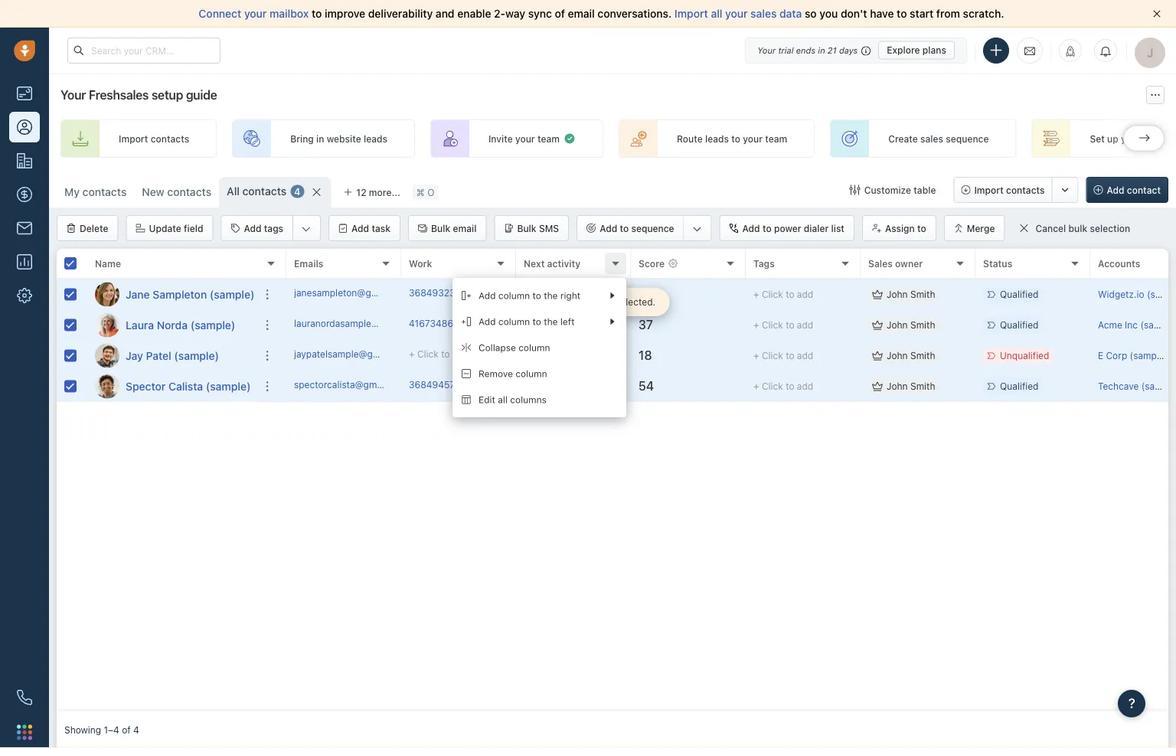 Task type: describe. For each thing, give the bounding box(es) containing it.
add tags
[[244, 223, 283, 234]]

set up your sales pi link
[[1032, 119, 1177, 158]]

unqualified
[[1000, 350, 1050, 361]]

4167348672
[[409, 318, 464, 329]]

grid containing 52
[[57, 249, 1177, 712]]

merge
[[967, 223, 995, 234]]

task inside button
[[372, 223, 391, 234]]

1 leads from the left
[[364, 133, 388, 144]]

4 inside all contacts 4
[[294, 186, 301, 197]]

all
[[227, 185, 240, 198]]

bulk sms button
[[494, 215, 569, 241]]

enable
[[457, 7, 491, 20]]

21
[[828, 45, 837, 55]]

2 leads from the left
[[705, 133, 729, 144]]

route leads to your team link
[[619, 119, 815, 158]]

janesampleton@gmail.com 3684932360
[[294, 288, 467, 298]]

freshworks switcher image
[[17, 725, 32, 740]]

l image
[[95, 313, 119, 337]]

click for 18
[[762, 350, 783, 361]]

task for 37
[[552, 320, 570, 331]]

create
[[889, 133, 918, 144]]

john for 18
[[887, 350, 908, 361]]

scratch.
[[963, 7, 1005, 20]]

add to power dialer list
[[743, 223, 845, 234]]

explore plans
[[887, 45, 947, 56]]

sequence for add to sequence
[[632, 223, 675, 234]]

3684945781 link
[[409, 378, 465, 395]]

4167348672 link
[[409, 317, 464, 333]]

add for add to sequence
[[600, 223, 618, 234]]

task for 54
[[552, 381, 570, 392]]

emails
[[294, 258, 324, 269]]

your left the mailbox
[[244, 7, 267, 20]]

to inside "button"
[[620, 223, 629, 234]]

list
[[832, 223, 845, 234]]

techcave (sample)
[[1098, 381, 1177, 392]]

37
[[639, 318, 653, 332]]

jaypatelsample@gmail.com + click to add
[[294, 349, 469, 360]]

website
[[327, 133, 361, 144]]

invite
[[489, 133, 513, 144]]

acme inc (sample) link
[[1098, 320, 1177, 330]]

(sample) for spector calista (sample)
[[206, 380, 251, 393]]

create sales sequence link
[[831, 119, 1017, 158]]

so
[[805, 7, 817, 20]]

conversations.
[[598, 7, 672, 20]]

widgetz.io (sampl
[[1098, 289, 1177, 300]]

john for 54
[[887, 381, 908, 392]]

assign to
[[885, 223, 927, 234]]

contacts right all
[[243, 185, 287, 198]]

collapse
[[479, 342, 516, 353]]

import for "import contacts" button
[[975, 185, 1004, 195]]

+ click to add for 54
[[754, 381, 814, 392]]

all contacts link
[[227, 184, 287, 199]]

widgetz.io
[[1098, 289, 1145, 300]]

1 team from the left
[[538, 133, 560, 144]]

sales inside set up your sales pi link
[[1144, 133, 1167, 144]]

sync
[[528, 7, 552, 20]]

+ add task for 54
[[524, 381, 570, 392]]

laura norda (sample) link
[[126, 318, 235, 333]]

route leads to your team
[[677, 133, 788, 144]]

+ add task for 18
[[524, 350, 570, 361]]

the for right
[[544, 290, 558, 301]]

54
[[639, 379, 654, 393]]

spectorcalista@gmail.com link
[[294, 378, 408, 395]]

close image
[[1154, 10, 1161, 18]]

column for add column to the left
[[499, 316, 530, 327]]

row group containing jane sampleton (sample)
[[57, 280, 286, 402]]

your right 'up'
[[1121, 133, 1141, 144]]

norda
[[157, 319, 188, 331]]

dialer
[[804, 223, 829, 234]]

spector calista (sample) link
[[126, 379, 251, 394]]

edit
[[479, 394, 495, 405]]

connect your mailbox to improve deliverability and enable 2-way sync of email conversations. import all your sales data so you don't have to start from scratch.
[[199, 7, 1005, 20]]

bulk for bulk sms
[[517, 223, 537, 234]]

0 horizontal spatial sales
[[751, 7, 777, 20]]

⌘
[[417, 187, 425, 198]]

john for 37
[[887, 320, 908, 330]]

qualified for 52
[[1000, 289, 1039, 300]]

add for 18
[[797, 350, 814, 361]]

remove column
[[479, 368, 547, 379]]

contacts left 'selected.'
[[576, 297, 613, 308]]

jay patel (sample) link
[[126, 348, 219, 363]]

add contact
[[1107, 185, 1161, 195]]

container_wx8msf4aqz5i3rn1 image inside "customize table" button
[[850, 185, 861, 195]]

edit all columns menu item
[[453, 387, 627, 413]]

click for 54
[[762, 381, 783, 392]]

qualified for 54
[[1000, 381, 1039, 392]]

assign to button
[[862, 215, 937, 241]]

your for your freshsales setup guide
[[61, 88, 86, 102]]

add for add column to the left
[[479, 316, 496, 327]]

bulk
[[1069, 223, 1088, 234]]

create sales sequence
[[889, 133, 989, 144]]

guide
[[186, 88, 217, 102]]

don't
[[841, 7, 868, 20]]

import for import contacts link
[[119, 133, 148, 144]]

all contacts 4
[[227, 185, 301, 198]]

contacts right my
[[82, 186, 127, 198]]

Search your CRM... text field
[[67, 38, 221, 64]]

smith for 54
[[911, 381, 936, 392]]

add for add tags
[[244, 223, 262, 234]]

add contact button
[[1087, 177, 1169, 203]]

name column header
[[87, 249, 286, 280]]

click for 52
[[762, 289, 783, 300]]

import all your sales data link
[[675, 7, 805, 20]]

task for 18
[[552, 350, 570, 361]]

press space to deselect this row. row containing spector calista (sample)
[[57, 372, 286, 402]]

press space to deselect this row. row containing jane sampleton (sample)
[[57, 280, 286, 310]]

john smith for 37
[[887, 320, 936, 330]]

column for add column to the right
[[499, 290, 530, 301]]

more...
[[369, 187, 400, 198]]

0 horizontal spatial of
[[122, 725, 131, 735]]

your for your trial ends in 21 days
[[758, 45, 776, 55]]

cancel
[[1036, 223, 1066, 234]]

add to sequence button
[[578, 216, 684, 241]]

2 team from the left
[[765, 133, 788, 144]]

add column to the right
[[479, 290, 581, 301]]

bring in website leads
[[290, 133, 388, 144]]

bulk email button
[[408, 215, 487, 241]]

import contacts button
[[954, 177, 1053, 203]]

angle down image for add to sequence
[[693, 221, 702, 237]]

add column to the left
[[479, 316, 575, 327]]

1 horizontal spatial email
[[568, 7, 595, 20]]

customize table button
[[840, 177, 946, 203]]

add to sequence group
[[577, 215, 712, 241]]

add for add contact
[[1107, 185, 1125, 195]]

update
[[149, 223, 181, 234]]

customize
[[865, 185, 912, 195]]

click for 37
[[762, 320, 783, 330]]

pi
[[1169, 133, 1177, 144]]

add for 54
[[797, 381, 814, 392]]

new contacts
[[142, 186, 212, 198]]

connect your mailbox link
[[199, 7, 312, 20]]

add for add task
[[352, 223, 369, 234]]

press space to deselect this row. row containing 54
[[286, 372, 1177, 402]]

bring in website leads link
[[232, 119, 415, 158]]

import contacts group
[[954, 177, 1079, 203]]

angle down image for add tags
[[302, 221, 311, 237]]

add for add column to the right
[[479, 290, 496, 301]]

+ add task for 37
[[524, 320, 570, 331]]

assign
[[885, 223, 915, 234]]

john for 52
[[887, 289, 908, 300]]

12
[[356, 187, 367, 198]]

in inside bring in website leads link
[[316, 133, 324, 144]]

corp
[[1107, 350, 1128, 361]]



Task type: vqa. For each thing, say whether or not it's contained in the screenshot.
"S" image
yes



Task type: locate. For each thing, give the bounding box(es) containing it.
add
[[797, 289, 814, 300], [797, 320, 814, 330], [453, 349, 469, 360], [797, 350, 814, 361], [797, 381, 814, 392]]

team
[[538, 133, 560, 144], [765, 133, 788, 144]]

left
[[561, 316, 575, 327]]

sales left pi
[[1144, 133, 1167, 144]]

import contacts down setup on the top of page
[[119, 133, 189, 144]]

1 + add task from the top
[[524, 320, 570, 331]]

sales
[[869, 258, 893, 269]]

2 horizontal spatial sales
[[1144, 133, 1167, 144]]

qualified down status
[[1000, 289, 1039, 300]]

sales
[[751, 7, 777, 20], [921, 133, 944, 144], [1144, 133, 1167, 144]]

widgetz.io (sampl link
[[1098, 289, 1177, 300]]

task down left
[[552, 350, 570, 361]]

column inside menu item
[[519, 342, 550, 353]]

columns
[[510, 394, 547, 405]]

3 + click to add from the top
[[754, 350, 814, 361]]

(sample) up spector calista (sample)
[[174, 349, 219, 362]]

+ click to add for 52
[[754, 289, 814, 300]]

the for left
[[544, 316, 558, 327]]

(sampl
[[1147, 289, 1177, 300]]

0 horizontal spatial all
[[498, 394, 508, 405]]

1 vertical spatial the
[[544, 316, 558, 327]]

(sample) right corp
[[1130, 350, 1168, 361]]

3 qualified from the top
[[1000, 381, 1039, 392]]

container_wx8msf4aqz5i3rn1 image
[[850, 185, 861, 195], [1019, 223, 1030, 234], [872, 289, 883, 300], [872, 350, 883, 361]]

add inside "button"
[[600, 223, 618, 234]]

in
[[818, 45, 826, 55], [316, 133, 324, 144]]

work
[[409, 258, 432, 269]]

0 vertical spatial + add task
[[524, 320, 570, 331]]

1–4
[[104, 725, 119, 735]]

1 horizontal spatial bulk
[[517, 223, 537, 234]]

sequence for create sales sequence
[[946, 133, 989, 144]]

j image for jane sampleton (sample)
[[95, 282, 119, 307]]

contact
[[1127, 185, 1161, 195]]

3 john from the top
[[887, 350, 908, 361]]

0 vertical spatial qualified
[[1000, 289, 1039, 300]]

spectorcalista@gmail.com
[[294, 379, 408, 390]]

phone element
[[9, 683, 40, 713]]

1 + click to add from the top
[[754, 289, 814, 300]]

0 horizontal spatial sequence
[[632, 223, 675, 234]]

2 john smith from the top
[[887, 320, 936, 330]]

1 vertical spatial qualified
[[1000, 320, 1039, 330]]

grid
[[57, 249, 1177, 712]]

12 more... button
[[335, 182, 409, 203]]

add tags group
[[221, 215, 321, 241]]

angle down image right tags
[[302, 221, 311, 237]]

0 horizontal spatial angle down image
[[302, 221, 311, 237]]

status
[[984, 258, 1013, 269]]

techcave (sample) link
[[1098, 381, 1177, 392]]

2 vertical spatial import
[[975, 185, 1004, 195]]

menu containing add column to the right
[[453, 278, 627, 417]]

+ click to add for 18
[[754, 350, 814, 361]]

bulk left sms on the top of the page
[[517, 223, 537, 234]]

2 row group from the left
[[286, 280, 1177, 402]]

(sample) right sampleton
[[210, 288, 255, 301]]

1 vertical spatial import
[[119, 133, 148, 144]]

column for remove column
[[516, 368, 547, 379]]

s image
[[95, 374, 119, 399]]

0 vertical spatial import
[[675, 7, 708, 20]]

+ click to add for 37
[[754, 320, 814, 330]]

0 horizontal spatial leads
[[364, 133, 388, 144]]

+ add task up columns
[[524, 381, 570, 392]]

contacts right new
[[167, 186, 212, 198]]

contacts down setup on the top of page
[[151, 133, 189, 144]]

press space to deselect this row. row containing 37
[[286, 310, 1177, 341]]

1 angle down image from the left
[[302, 221, 311, 237]]

bulk down 'o' at left
[[431, 223, 451, 234]]

import contacts for import contacts link
[[119, 133, 189, 144]]

add to power dialer list button
[[720, 215, 855, 241]]

angle down image
[[302, 221, 311, 237], [693, 221, 702, 237]]

3684932360
[[409, 288, 467, 298]]

0 vertical spatial email
[[568, 7, 595, 20]]

all left "data" at the right top
[[711, 7, 723, 20]]

email image
[[1025, 44, 1036, 57]]

0 vertical spatial 4
[[294, 186, 301, 197]]

0 vertical spatial the
[[544, 290, 558, 301]]

4 right 'all contacts' link
[[294, 186, 301, 197]]

angle down image inside the add tags group
[[302, 221, 311, 237]]

0 vertical spatial your
[[758, 45, 776, 55]]

menu
[[453, 278, 627, 417]]

your left the freshsales
[[61, 88, 86, 102]]

qualified up unqualified
[[1000, 320, 1039, 330]]

0 vertical spatial in
[[818, 45, 826, 55]]

2 horizontal spatial 4
[[567, 297, 573, 308]]

0 vertical spatial sequence
[[946, 133, 989, 144]]

column for collapse column
[[519, 342, 550, 353]]

owner
[[895, 258, 923, 269]]

add for 52
[[797, 289, 814, 300]]

have
[[870, 7, 894, 20]]

4 john from the top
[[887, 381, 908, 392]]

import contacts for "import contacts" button
[[975, 185, 1045, 195]]

column
[[499, 290, 530, 301], [499, 316, 530, 327], [519, 342, 550, 353], [516, 368, 547, 379]]

1 john from the top
[[887, 289, 908, 300]]

all inside 'menu item'
[[498, 394, 508, 405]]

4 john smith from the top
[[887, 381, 936, 392]]

task down 12 more...
[[372, 223, 391, 234]]

janesampleton@gmail.com link
[[294, 286, 410, 303]]

52
[[639, 287, 654, 301]]

bulk email
[[431, 223, 477, 234]]

update field button
[[126, 215, 213, 241]]

lauranordasample@gmail.com
[[294, 318, 424, 329]]

smith for 18
[[911, 350, 936, 361]]

2 the from the top
[[544, 316, 558, 327]]

up
[[1108, 133, 1119, 144]]

import contacts up merge
[[975, 185, 1045, 195]]

1 horizontal spatial in
[[818, 45, 826, 55]]

leads right website in the top of the page
[[364, 133, 388, 144]]

press space to deselect this row. row containing 18
[[286, 341, 1177, 372]]

you
[[820, 7, 838, 20]]

and
[[436, 7, 455, 20]]

invite your team
[[489, 133, 560, 144]]

(sample) down e corp (sample) link
[[1142, 381, 1177, 392]]

1 horizontal spatial sales
[[921, 133, 944, 144]]

spectorcalista@gmail.com 3684945781
[[294, 379, 465, 390]]

add tags button
[[222, 216, 293, 241]]

1 horizontal spatial of
[[555, 7, 565, 20]]

to
[[312, 7, 322, 20], [897, 7, 907, 20], [732, 133, 741, 144], [620, 223, 629, 234], [763, 223, 772, 234], [918, 223, 927, 234], [786, 289, 795, 300], [533, 290, 541, 301], [533, 316, 541, 327], [786, 320, 795, 330], [441, 349, 450, 360], [786, 350, 795, 361], [786, 381, 795, 392]]

1 vertical spatial in
[[316, 133, 324, 144]]

0 horizontal spatial import
[[119, 133, 148, 144]]

2 angle down image from the left
[[693, 221, 702, 237]]

angle down image right the add to sequence
[[693, 221, 702, 237]]

task down right
[[552, 320, 570, 331]]

import right conversations.
[[675, 7, 708, 20]]

4 right the 1–4
[[133, 725, 139, 735]]

4 smith from the top
[[911, 381, 936, 392]]

sales owner
[[869, 258, 923, 269]]

angle down image inside add to sequence group
[[693, 221, 702, 237]]

2 bulk from the left
[[517, 223, 537, 234]]

1 horizontal spatial import
[[675, 7, 708, 20]]

bulk for bulk email
[[431, 223, 451, 234]]

selection
[[1090, 223, 1131, 234]]

jaypatelsample@gmail.com link
[[294, 348, 412, 364]]

ends
[[796, 45, 816, 55]]

explore
[[887, 45, 920, 56]]

0 horizontal spatial your
[[61, 88, 86, 102]]

route
[[677, 133, 703, 144]]

add task button
[[329, 215, 401, 241]]

+ add task up collapse column menu item
[[524, 320, 570, 331]]

your left trial
[[758, 45, 776, 55]]

2 + click to add from the top
[[754, 320, 814, 330]]

column up collapse column
[[499, 316, 530, 327]]

import inside "import contacts" button
[[975, 185, 1004, 195]]

contacts inside import contacts link
[[151, 133, 189, 144]]

e corp (sample) link
[[1098, 350, 1168, 361]]

press space to deselect this row. row containing jay patel (sample)
[[57, 341, 286, 372]]

(sample) for e corp (sample)
[[1130, 350, 1168, 361]]

import contacts link
[[61, 119, 217, 158]]

press space to deselect this row. row
[[57, 280, 286, 310], [286, 280, 1177, 310], [57, 310, 286, 341], [286, 310, 1177, 341], [57, 341, 286, 372], [286, 341, 1177, 372], [57, 372, 286, 402], [286, 372, 1177, 402]]

1 horizontal spatial angle down image
[[693, 221, 702, 237]]

1 vertical spatial import contacts
[[975, 185, 1045, 195]]

(sample) right 'inc' at the top right of the page
[[1141, 320, 1177, 330]]

0 vertical spatial j image
[[95, 282, 119, 307]]

12 more...
[[356, 187, 400, 198]]

1 row group from the left
[[57, 280, 286, 402]]

add for 37
[[797, 320, 814, 330]]

2 horizontal spatial import
[[975, 185, 1004, 195]]

j image left jay
[[95, 344, 119, 368]]

jane
[[126, 288, 150, 301]]

1 the from the top
[[544, 290, 558, 301]]

smith for 37
[[911, 320, 936, 330]]

laura norda (sample)
[[126, 319, 235, 331]]

in left 21
[[818, 45, 826, 55]]

janesampleton@gmail.com
[[294, 288, 410, 298]]

0 vertical spatial all
[[711, 7, 723, 20]]

remove
[[479, 368, 513, 379]]

0 horizontal spatial 4
[[133, 725, 139, 735]]

spector calista (sample)
[[126, 380, 251, 393]]

all right edit
[[498, 394, 508, 405]]

1 vertical spatial j image
[[95, 344, 119, 368]]

sales right create
[[921, 133, 944, 144]]

my contacts
[[64, 186, 127, 198]]

import up merge
[[975, 185, 1004, 195]]

leads right route
[[705, 133, 729, 144]]

contacts up cancel
[[1007, 185, 1045, 195]]

1 horizontal spatial sequence
[[946, 133, 989, 144]]

smith for 52
[[911, 289, 936, 300]]

john smith for 54
[[887, 381, 936, 392]]

row group
[[57, 280, 286, 402], [286, 280, 1177, 402]]

1 horizontal spatial import contacts
[[975, 185, 1045, 195]]

1 vertical spatial 4
[[567, 297, 573, 308]]

import contacts inside button
[[975, 185, 1045, 195]]

container_wx8msf4aqz5i3rn1 image
[[564, 133, 576, 145], [524, 289, 535, 300], [872, 320, 883, 331], [872, 381, 883, 392]]

in right bring
[[316, 133, 324, 144]]

your right invite
[[515, 133, 535, 144]]

1 vertical spatial email
[[453, 223, 477, 234]]

3 smith from the top
[[911, 350, 936, 361]]

click
[[762, 289, 783, 300], [762, 320, 783, 330], [417, 349, 439, 360], [762, 350, 783, 361], [762, 381, 783, 392]]

2 vertical spatial 4
[[133, 725, 139, 735]]

your right route
[[743, 133, 763, 144]]

sales left "data" at the right top
[[751, 7, 777, 20]]

from
[[937, 7, 961, 20]]

collapse column
[[479, 342, 550, 353]]

import inside import contacts link
[[119, 133, 148, 144]]

collapse column menu item
[[453, 335, 627, 361]]

1 horizontal spatial leads
[[705, 133, 729, 144]]

sequence inside "button"
[[632, 223, 675, 234]]

laura
[[126, 319, 154, 331]]

(sample) right calista
[[206, 380, 251, 393]]

table
[[914, 185, 936, 195]]

0 vertical spatial import contacts
[[119, 133, 189, 144]]

acme
[[1098, 320, 1123, 330]]

4 up left
[[567, 297, 573, 308]]

1 horizontal spatial 4
[[294, 186, 301, 197]]

add for add to power dialer list
[[743, 223, 760, 234]]

set
[[1090, 133, 1105, 144]]

container_wx8msf4aqz5i3rn1 image inside invite your team link
[[564, 133, 576, 145]]

+ add task up remove column
[[524, 350, 570, 361]]

+ click to add
[[754, 289, 814, 300], [754, 320, 814, 330], [754, 350, 814, 361], [754, 381, 814, 392]]

column up columns
[[516, 368, 547, 379]]

2 + add task from the top
[[524, 350, 570, 361]]

column up remove column menu item
[[519, 342, 550, 353]]

1 vertical spatial of
[[122, 725, 131, 735]]

inc
[[1125, 320, 1138, 330]]

the left left
[[544, 316, 558, 327]]

3 john smith from the top
[[887, 350, 936, 361]]

jane sampleton (sample)
[[126, 288, 255, 301]]

phone image
[[17, 690, 32, 705]]

1 vertical spatial sequence
[[632, 223, 675, 234]]

sales inside create sales sequence link
[[921, 133, 944, 144]]

0 horizontal spatial import contacts
[[119, 133, 189, 144]]

1 bulk from the left
[[431, 223, 451, 234]]

0 horizontal spatial in
[[316, 133, 324, 144]]

qualified for 37
[[1000, 320, 1039, 330]]

patel
[[146, 349, 171, 362]]

1 horizontal spatial team
[[765, 133, 788, 144]]

j image left jane at the left of the page
[[95, 282, 119, 307]]

customize table
[[865, 185, 936, 195]]

name
[[95, 258, 121, 269]]

0 horizontal spatial team
[[538, 133, 560, 144]]

import
[[675, 7, 708, 20], [119, 133, 148, 144], [975, 185, 1004, 195]]

jane sampleton (sample) link
[[126, 287, 255, 302]]

j image for jay patel (sample)
[[95, 344, 119, 368]]

2 smith from the top
[[911, 320, 936, 330]]

3684932360 link
[[409, 286, 467, 303]]

jaypatelsample@gmail.com
[[294, 349, 412, 360]]

2 vertical spatial + add task
[[524, 381, 570, 392]]

1 horizontal spatial all
[[711, 7, 723, 20]]

of right sync
[[555, 7, 565, 20]]

(sample) for jane sampleton (sample)
[[210, 288, 255, 301]]

email
[[568, 7, 595, 20], [453, 223, 477, 234]]

1 vertical spatial your
[[61, 88, 86, 102]]

0 vertical spatial of
[[555, 7, 565, 20]]

row group containing 52
[[286, 280, 1177, 402]]

(sample) for acme inc (sample)
[[1141, 320, 1177, 330]]

bulk sms
[[517, 223, 559, 234]]

2 j image from the top
[[95, 344, 119, 368]]

j image
[[95, 282, 119, 307], [95, 344, 119, 368]]

calista
[[169, 380, 203, 393]]

column inside menu item
[[516, 368, 547, 379]]

0 horizontal spatial bulk
[[431, 223, 451, 234]]

0 horizontal spatial email
[[453, 223, 477, 234]]

of right the 1–4
[[122, 725, 131, 735]]

1 smith from the top
[[911, 289, 936, 300]]

activity
[[547, 258, 581, 269]]

3 + add task from the top
[[524, 381, 570, 392]]

contacts inside "import contacts" button
[[1007, 185, 1045, 195]]

2 vertical spatial qualified
[[1000, 381, 1039, 392]]

2 john from the top
[[887, 320, 908, 330]]

your left "data" at the right top
[[725, 7, 748, 20]]

press space to deselect this row. row containing 52
[[286, 280, 1177, 310]]

power
[[774, 223, 802, 234]]

1 horizontal spatial your
[[758, 45, 776, 55]]

task down collapse column menu item
[[552, 381, 570, 392]]

(sample) for laura norda (sample)
[[191, 319, 235, 331]]

john smith for 18
[[887, 350, 936, 361]]

trial
[[779, 45, 794, 55]]

1 vertical spatial all
[[498, 394, 508, 405]]

qualified down unqualified
[[1000, 381, 1039, 392]]

john smith for 52
[[887, 289, 936, 300]]

explore plans link
[[879, 41, 955, 59]]

remove column menu item
[[453, 361, 627, 387]]

showing 1–4 of 4
[[64, 725, 139, 735]]

right
[[561, 290, 581, 301]]

sampleton
[[153, 288, 207, 301]]

(sample) down the jane sampleton (sample) link
[[191, 319, 235, 331]]

1 qualified from the top
[[1000, 289, 1039, 300]]

email inside button
[[453, 223, 477, 234]]

sequence up score
[[632, 223, 675, 234]]

4 + click to add from the top
[[754, 381, 814, 392]]

(sample) for jay patel (sample)
[[174, 349, 219, 362]]

1 john smith from the top
[[887, 289, 936, 300]]

3684945781
[[409, 379, 465, 390]]

new
[[142, 186, 165, 198]]

column up add column to the left
[[499, 290, 530, 301]]

import down your freshsales setup guide
[[119, 133, 148, 144]]

2 qualified from the top
[[1000, 320, 1039, 330]]

qualified
[[1000, 289, 1039, 300], [1000, 320, 1039, 330], [1000, 381, 1039, 392]]

of
[[555, 7, 565, 20], [122, 725, 131, 735]]

the left right
[[544, 290, 558, 301]]

1 j image from the top
[[95, 282, 119, 307]]

add inside button
[[244, 223, 262, 234]]

leads
[[364, 133, 388, 144], [705, 133, 729, 144]]

1 vertical spatial + add task
[[524, 350, 570, 361]]

sequence up "import contacts" button
[[946, 133, 989, 144]]

score
[[639, 258, 665, 269]]

name row
[[57, 249, 286, 280]]

press space to deselect this row. row containing laura norda (sample)
[[57, 310, 286, 341]]

delete button
[[57, 215, 118, 241]]



